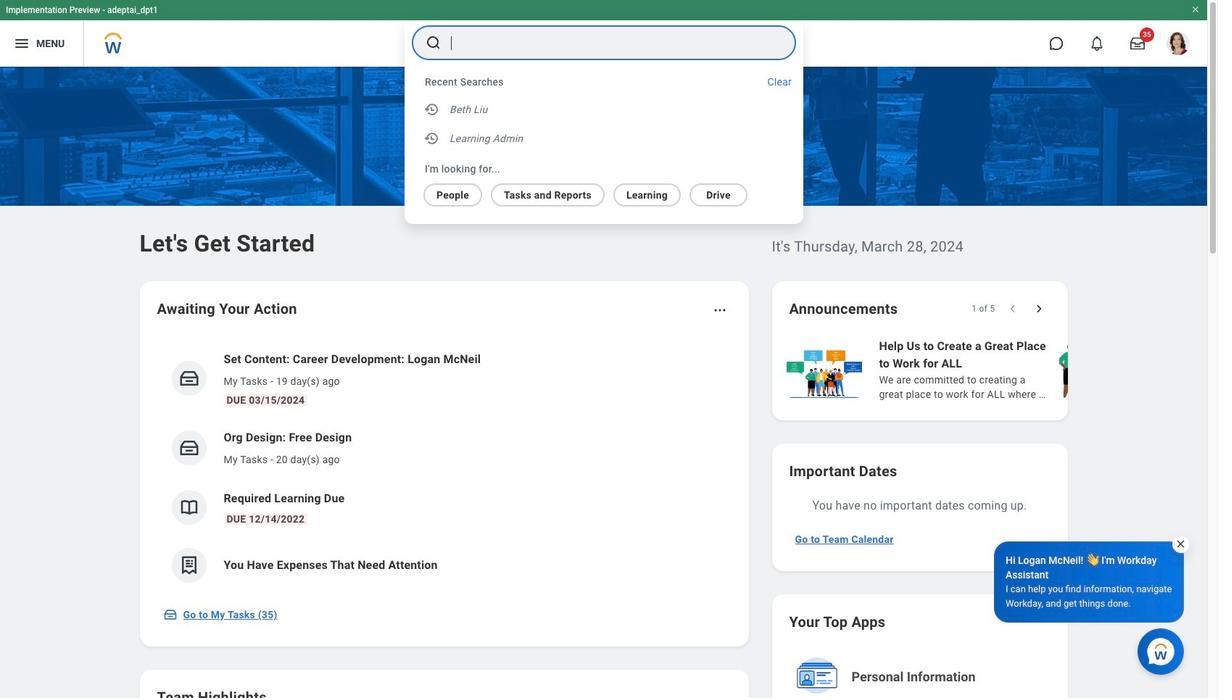 Task type: describe. For each thing, give the bounding box(es) containing it.
0 horizontal spatial inbox image
[[163, 608, 177, 622]]

chevron left small image
[[1006, 302, 1020, 316]]

chevron right small image
[[1032, 302, 1046, 316]]

Search Workday  search field
[[451, 27, 766, 59]]

2 time image from the top
[[424, 130, 441, 147]]

search image
[[425, 34, 442, 52]]

dashboard expenses image
[[178, 555, 200, 577]]

0 vertical spatial inbox image
[[178, 368, 200, 390]]

related actions image
[[713, 303, 727, 318]]



Task type: vqa. For each thing, say whether or not it's contained in the screenshot.
list box to the top
yes



Task type: locate. For each thing, give the bounding box(es) containing it.
1 list box from the top
[[405, 95, 804, 156]]

1 time image from the top
[[424, 101, 441, 118]]

1 vertical spatial time image
[[424, 130, 441, 147]]

0 vertical spatial list box
[[405, 95, 804, 156]]

1 vertical spatial list box
[[405, 178, 786, 207]]

None search field
[[405, 21, 804, 224]]

0 vertical spatial time image
[[424, 101, 441, 118]]

inbox image
[[178, 437, 200, 459]]

0 horizontal spatial list
[[157, 339, 732, 595]]

inbox image
[[178, 368, 200, 390], [163, 608, 177, 622]]

status
[[972, 303, 996, 315]]

banner
[[0, 0, 1208, 67]]

inbox large image
[[1131, 36, 1145, 51]]

profile logan mcneil image
[[1167, 32, 1190, 58]]

book open image
[[178, 497, 200, 519]]

1 vertical spatial inbox image
[[163, 608, 177, 622]]

close environment banner image
[[1192, 5, 1201, 14]]

justify image
[[13, 35, 30, 52]]

main content
[[0, 67, 1219, 699]]

x image
[[1176, 539, 1187, 550]]

time image
[[424, 101, 441, 118], [424, 130, 441, 147]]

1 horizontal spatial inbox image
[[178, 368, 200, 390]]

list
[[784, 337, 1219, 403], [157, 339, 732, 595]]

list box
[[405, 95, 804, 156], [405, 178, 786, 207]]

1 horizontal spatial list
[[784, 337, 1219, 403]]

2 list box from the top
[[405, 178, 786, 207]]

notifications large image
[[1090, 36, 1105, 51]]



